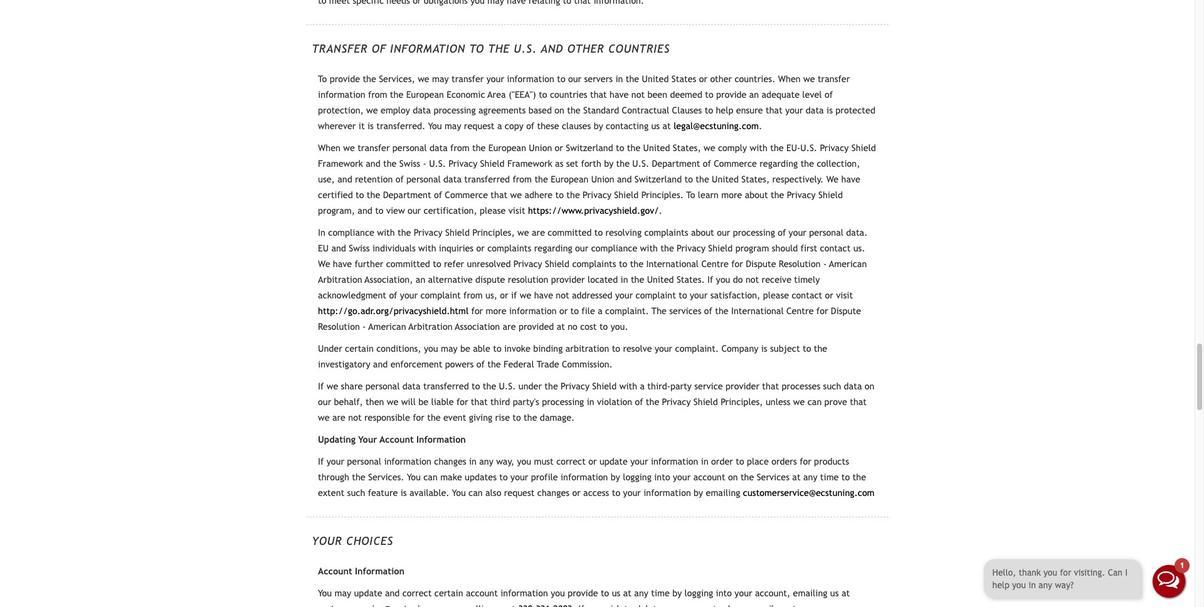 Task type: vqa. For each thing, say whether or not it's contained in the screenshot.
top Arbitration
yes



Task type: locate. For each thing, give the bounding box(es) containing it.
please
[[480, 205, 506, 216], [763, 290, 789, 301]]

0 vertical spatial changes
[[434, 456, 467, 467]]

copy
[[505, 120, 524, 131]]

when inside when we transfer personal data from the european union or switzerland to the united states, we comply with the eu-u.s. privacy shield framework and the swiss - u.s. privacy shield framework as set forth by the u.s. department of commerce regarding the collection, use, and retention of personal data transferred from the european union and switzerland to the united states, respectively. we have certified to the department of commerce that we adhere to the privacy shield principles. to learn more about the privacy shield program, and to view our certification, please visit
[[318, 142, 341, 153]]

states, down "legal@ecstuning.com" link
[[673, 142, 701, 153]]

prove
[[825, 397, 848, 407]]

u.s. inside if we share personal data transferred to the u.s. under the privacy shield with a third-party service provider that processes such data on our behalf, then we will be liable for that third party's processing in violation of the privacy shield principles, unless we can prove that we are not responsible for the event giving rise to the damage.
[[499, 381, 516, 392]]

information
[[390, 42, 466, 55]]

1 horizontal spatial .
[[759, 120, 762, 131]]

committed
[[548, 227, 592, 238], [386, 259, 430, 269]]

we left employ
[[366, 105, 378, 115]]

privacy down respectively.
[[787, 189, 816, 200]]

. for legal@ecstuning.com
[[759, 120, 762, 131]]

personal inside in compliance with the privacy shield principles, we are committed to resolving complaints about our processing of your personal data. eu and swiss individuals with inquiries or complaints regarding our compliance with the privacy shield program should first contact us. we have further committed to refer unresolved privacy shield complaints to the international centre for dispute resolution - american arbitration association, an alternative dispute resolution provider located in the united states. if you do not receive timely acknowledgment of your complaint from us, or if we have not addressed your complaint to your satisfaction, please contact or visit http://go.adr.org/privacyshield.html
[[810, 227, 844, 238]]

1 vertical spatial resolution
[[318, 321, 360, 332]]

changes up "make"
[[434, 456, 467, 467]]

1 horizontal spatial update
[[600, 456, 628, 467]]

not down behalf,
[[348, 412, 362, 423]]

for
[[732, 259, 743, 269], [472, 306, 483, 316], [817, 306, 828, 316], [457, 397, 468, 407], [413, 412, 425, 423], [800, 456, 812, 467]]

further
[[355, 259, 384, 269]]

0 horizontal spatial complaint
[[421, 290, 461, 301]]

any
[[480, 456, 494, 467], [804, 472, 818, 482], [634, 588, 649, 599]]

0 horizontal spatial logging
[[623, 472, 652, 482]]

correct down account information
[[403, 588, 432, 599]]

on
[[555, 105, 565, 115], [865, 381, 875, 392], [728, 472, 738, 482]]

resolution up under
[[318, 321, 360, 332]]

0 horizontal spatial committed
[[386, 259, 430, 269]]

when inside to provide the services, we may transfer your information to our servers in the united states or other countries.  when we transfer information from the european economic area ("eea") to countries that have not been deemed to provide an adequate level of protection, we employ data processing agreements based on the standard contractual clauses to help ensure that your data is protected wherever it is transferred. you may request a copy of these clauses by contacting us at
[[778, 73, 801, 84]]

provider
[[551, 274, 585, 285], [726, 381, 760, 392]]

respectively.
[[773, 174, 824, 184]]

is right feature
[[401, 488, 407, 498]]

- inside when we transfer personal data from the european union or switzerland to the united states, we comply with the eu-u.s. privacy shield framework and the swiss - u.s. privacy shield framework as set forth by the u.s. department of commerce regarding the collection, use, and retention of personal data transferred from the european union and switzerland to the united states, respectively. we have certified to the department of commerce that we adhere to the privacy shield principles. to learn more about the privacy shield program, and to view our certification, please visit
[[423, 158, 427, 169]]

0 vertical spatial visit
[[509, 205, 526, 216]]

0 vertical spatial centre
[[702, 259, 729, 269]]

contact
[[820, 243, 851, 253], [792, 290, 823, 301]]

1 horizontal spatial arbitration
[[409, 321, 453, 332]]

union
[[529, 142, 552, 153], [591, 174, 615, 184]]

https://www.privacyshield.gov/ .
[[528, 205, 663, 216]]

1 vertical spatial when
[[318, 142, 341, 153]]

personal up certification,
[[407, 174, 441, 184]]

union down these on the top left of page
[[529, 142, 552, 153]]

and up https://www.privacyshield.gov/ .
[[617, 174, 632, 184]]

our inside when we transfer personal data from the european union or switzerland to the united states, we comply with the eu-u.s. privacy shield framework and the swiss - u.s. privacy shield framework as set forth by the u.s. department of commerce regarding the collection, use, and retention of personal data transferred from the european union and switzerland to the united states, respectively. we have certified to the department of commerce that we adhere to the privacy shield principles. to learn more about the privacy shield program, and to view our certification, please visit
[[408, 205, 421, 216]]

that
[[590, 89, 607, 100], [766, 105, 783, 115], [491, 189, 508, 200], [763, 381, 779, 392], [471, 397, 488, 407], [850, 397, 867, 407]]

by inside when we transfer personal data from the european union or switzerland to the united states, we comply with the eu-u.s. privacy shield framework and the swiss - u.s. privacy shield framework as set forth by the u.s. department of commerce regarding the collection, use, and retention of personal data transferred from the european union and switzerland to the united states, respectively. we have certified to the department of commerce that we adhere to the privacy shield principles. to learn more about the privacy shield program, and to view our certification, please visit
[[604, 158, 614, 169]]

are inside in compliance with the privacy shield principles, we are committed to resolving complaints about our processing of your personal data. eu and swiss individuals with inquiries or complaints regarding our compliance with the privacy shield program should first contact us. we have further committed to refer unresolved privacy shield complaints to the international centre for dispute resolution - american arbitration association, an alternative dispute resolution provider located in the united states. if you do not receive timely acknowledgment of your complaint from us, or if we have not addressed your complaint to your satisfaction, please contact or visit http://go.adr.org/privacyshield.html
[[532, 227, 545, 238]]

0 vertical spatial request
[[464, 120, 495, 131]]

1 vertical spatial can
[[424, 472, 438, 482]]

information down event
[[417, 434, 466, 445]]

0 horizontal spatial arbitration
[[318, 274, 362, 285]]

1 vertical spatial processing
[[733, 227, 775, 238]]

visit inside in compliance with the privacy shield principles, we are committed to resolving complaints about our processing of your personal data. eu and swiss individuals with inquiries or complaints regarding our compliance with the privacy shield program should first contact us. we have further committed to refer unresolved privacy shield complaints to the international centre for dispute resolution - american arbitration association, an alternative dispute resolution provider located in the united states. if you do not receive timely acknowledgment of your complaint from us, or if we have not addressed your complaint to your satisfaction, please contact or visit http://go.adr.org/privacyshield.html
[[837, 290, 853, 301]]

not inside if we share personal data transferred to the u.s. under the privacy shield with a third-party service provider that processes such data on our behalf, then we will be liable for that third party's processing in violation of the privacy shield principles, unless we can prove that we are not responsible for the event giving rise to the damage.
[[348, 412, 362, 423]]

u.s. up respectively.
[[801, 142, 818, 153]]

dispute inside for more information or to file a complaint. the services of the international centre for dispute resolution - american arbitration association are provided at no cost to you.
[[831, 306, 861, 316]]

resolving
[[606, 227, 642, 238]]

1 vertical spatial swiss
[[349, 243, 370, 253]]

can down processes
[[808, 397, 822, 407]]

the right 'located'
[[631, 274, 645, 285]]

the down place
[[741, 472, 754, 482]]

0 vertical spatial account
[[380, 434, 414, 445]]

2 vertical spatial provide
[[568, 588, 598, 599]]

0 horizontal spatial international
[[646, 259, 699, 269]]

have left further
[[333, 259, 352, 269]]

can inside if we share personal data transferred to the u.s. under the privacy shield with a third-party service provider that processes such data on our behalf, then we will be liable for that third party's processing in violation of the privacy shield principles, unless we can prove that we are not responsible for the event giving rise to the damage.
[[808, 397, 822, 407]]

swiss inside in compliance with the privacy shield principles, we are committed to resolving complaints about our processing of your personal data. eu and swiss individuals with inquiries or complaints regarding our compliance with the privacy shield program should first contact us. we have further committed to refer unresolved privacy shield complaints to the international centre for dispute resolution - american arbitration association, an alternative dispute resolution provider located in the united states. if you do not receive timely acknowledgment of your complaint from us, or if we have not addressed your complaint to your satisfaction, please contact or visit http://go.adr.org/privacyshield.html
[[349, 243, 370, 253]]

1 horizontal spatial are
[[503, 321, 516, 332]]

unresolved
[[467, 259, 511, 269]]

processing
[[434, 105, 476, 115], [733, 227, 775, 238], [542, 397, 584, 407]]

of right level
[[825, 89, 833, 100]]

1 horizontal spatial visit
[[837, 290, 853, 301]]

1 horizontal spatial an
[[750, 89, 759, 100]]

1 vertical spatial a
[[598, 306, 603, 316]]

make
[[441, 472, 462, 482]]

certified
[[318, 189, 353, 200]]

1 horizontal spatial commerce
[[714, 158, 757, 169]]

0 vertical spatial correct
[[557, 456, 586, 467]]

privacy up the resolution
[[514, 259, 543, 269]]

in compliance with the privacy shield principles, we are committed to resolving complaints about our processing of your personal data. eu and swiss individuals with inquiries or complaints regarding our compliance with the privacy shield program should first contact us. we have further committed to refer unresolved privacy shield complaints to the international centre for dispute resolution - american arbitration association, an alternative dispute resolution provider located in the united states. if you do not receive timely acknowledgment of your complaint from us, or if we have not addressed your complaint to your satisfaction, please contact or visit http://go.adr.org/privacyshield.html
[[318, 227, 868, 316]]

our inside to provide the services, we may transfer your information to our servers in the united states or other countries.  when we transfer information from the european economic area ("eea") to countries that have not been deemed to provide an adequate level of protection, we employ data processing agreements based on the standard contractual clauses to help ensure that your data is protected wherever it is transferred. you may request a copy of these clauses by contacting us at
[[568, 73, 582, 84]]

time inside if your personal information changes in any way, you must correct or update your information in order to place orders for products through the services. you can make updates to your profile information by logging into your account on the services at any time to the extent such feature is available. you can also request changes or access to your information by emailing
[[821, 472, 839, 482]]

regarding inside in compliance with the privacy shield principles, we are committed to resolving complaints about our processing of your personal data. eu and swiss individuals with inquiries or complaints regarding our compliance with the privacy shield program should first contact us. we have further committed to refer unresolved privacy shield complaints to the international centre for dispute resolution - american arbitration association, an alternative dispute resolution provider located in the united states. if you do not receive timely acknowledgment of your complaint from us, or if we have not addressed your complaint to your satisfaction, please contact or visit http://go.adr.org/privacyshield.html
[[534, 243, 573, 253]]

1 horizontal spatial provider
[[726, 381, 760, 392]]

swiss
[[400, 158, 420, 169], [349, 243, 370, 253]]

you
[[716, 274, 731, 285], [424, 343, 438, 354], [517, 456, 531, 467], [551, 588, 565, 599]]

time
[[821, 472, 839, 482], [651, 588, 670, 599]]

are inside if we share personal data transferred to the u.s. under the privacy shield with a third-party service provider that processes such data on our behalf, then we will be liable for that third party's processing in violation of the privacy shield principles, unless we can prove that we are not responsible for the event giving rise to the damage.
[[332, 412, 346, 423]]

1 complaint from the left
[[421, 290, 461, 301]]

dispute
[[746, 259, 776, 269], [831, 306, 861, 316]]

you right transferred.
[[428, 120, 442, 131]]

1 vertical spatial if
[[318, 381, 324, 392]]

0 horizontal spatial processing
[[434, 105, 476, 115]]

("eea")
[[509, 89, 536, 100]]

https://www.privacyshield.gov/
[[528, 205, 659, 216]]

and down account information
[[385, 588, 400, 599]]

have down "collection,"
[[842, 174, 861, 184]]

resolution inside for more information or to file a complaint. the services of the international centre for dispute resolution - american arbitration association are provided at no cost to you.
[[318, 321, 360, 332]]

area
[[488, 89, 506, 100]]

1 vertical spatial provide
[[717, 89, 747, 100]]

international
[[646, 259, 699, 269], [732, 306, 784, 316]]

1 horizontal spatial european
[[489, 142, 526, 153]]

0 horizontal spatial please
[[480, 205, 506, 216]]

processing inside if we share personal data transferred to the u.s. under the privacy shield with a third-party service provider that processes such data on our behalf, then we will be liable for that third party's processing in violation of the privacy shield principles, unless we can prove that we are not responsible for the event giving rise to the damage.
[[542, 397, 584, 407]]

at
[[663, 120, 671, 131], [557, 321, 565, 332], [793, 472, 801, 482], [623, 588, 632, 599], [842, 588, 850, 599]]

customerservice@ecstuning.com
[[743, 488, 875, 498]]

be inside "under certain conditions, you may be able to invoke binding arbitration to resolve your complaint. company is subject to the investigatory and enforcement powers of the federal trade commission."
[[460, 343, 470, 354]]

centre inside in compliance with the privacy shield principles, we are committed to resolving complaints about our processing of your personal data. eu and swiss individuals with inquiries or complaints regarding our compliance with the privacy shield program should first contact us. we have further committed to refer unresolved privacy shield complaints to the international centre for dispute resolution - american arbitration association, an alternative dispute resolution provider located in the united states. if you do not receive timely acknowledgment of your complaint from us, or if we have not addressed your complaint to your satisfaction, please contact or visit http://go.adr.org/privacyshield.html
[[702, 259, 729, 269]]

0 vertical spatial complaints
[[645, 227, 689, 238]]

0 horizontal spatial to
[[318, 73, 327, 84]]

framework up use,
[[318, 158, 363, 169]]

0 horizontal spatial can
[[424, 472, 438, 482]]

0 vertical spatial we
[[827, 174, 839, 184]]

1 horizontal spatial emailing
[[793, 588, 828, 599]]

0 vertical spatial emailing
[[706, 488, 741, 498]]

- inside for more information or to file a complaint. the services of the international centre for dispute resolution - american arbitration association are provided at no cost to you.
[[363, 321, 366, 332]]

you up available.
[[407, 472, 421, 482]]

other
[[710, 73, 732, 84]]

u.s. up principles.
[[633, 158, 649, 169]]

a inside if we share personal data transferred to the u.s. under the privacy shield with a third-party service provider that processes such data on our behalf, then we will be liable for that third party's processing in violation of the privacy shield principles, unless we can prove that we are not responsible for the event giving rise to the damage.
[[640, 381, 645, 392]]

changes
[[434, 456, 467, 467], [538, 488, 570, 498]]

u.s. up certification,
[[429, 158, 446, 169]]

transfer
[[452, 73, 484, 84], [818, 73, 850, 84], [358, 142, 390, 153]]

principles, inside in compliance with the privacy shield principles, we are committed to resolving complaints about our processing of your personal data. eu and swiss individuals with inquiries or complaints regarding our compliance with the privacy shield program should first contact us. we have further committed to refer unresolved privacy shield complaints to the international centre for dispute resolution - american arbitration association, an alternative dispute resolution provider located in the united states. if you do not receive timely acknowledgment of your complaint from us, or if we have not addressed your complaint to your satisfaction, please contact or visit http://go.adr.org/privacyshield.html
[[473, 227, 515, 238]]

we right if
[[520, 290, 532, 301]]

2 vertical spatial processing
[[542, 397, 584, 407]]

may down economic
[[445, 120, 461, 131]]

in inside if we share personal data transferred to the u.s. under the privacy shield with a third-party service provider that processes such data on our behalf, then we will be liable for that third party's processing in violation of the privacy shield principles, unless we can prove that we are not responsible for the event giving rise to the damage.
[[587, 397, 595, 407]]

1 vertical spatial an
[[416, 274, 426, 285]]

transfer up level
[[818, 73, 850, 84]]

contacting
[[606, 120, 649, 131]]

processing inside in compliance with the privacy shield principles, we are committed to resolving complaints about our processing of your personal data. eu and swiss individuals with inquiries or complaints regarding our compliance with the privacy shield program should first contact us. we have further committed to refer unresolved privacy shield complaints to the international centre for dispute resolution - american arbitration association, an alternative dispute resolution provider located in the united states. if you do not receive timely acknowledgment of your complaint from us, or if we have not addressed your complaint to your satisfaction, please contact or visit http://go.adr.org/privacyshield.html
[[733, 227, 775, 238]]

about inside in compliance with the privacy shield principles, we are committed to resolving complaints about our processing of your personal data. eu and swiss individuals with inquiries or complaints regarding our compliance with the privacy shield program should first contact us. we have further committed to refer unresolved privacy shield complaints to the international centre for dispute resolution - american arbitration association, an alternative dispute resolution provider located in the united states. if you do not receive timely acknowledgment of your complaint from us, or if we have not addressed your complaint to your satisfaction, please contact or visit http://go.adr.org/privacyshield.html
[[691, 227, 715, 238]]

2 horizontal spatial a
[[640, 381, 645, 392]]

use,
[[318, 174, 335, 184]]

responsible
[[364, 412, 410, 423]]

united down "contacting"
[[643, 142, 670, 153]]

0 horizontal spatial provider
[[551, 274, 585, 285]]

contact left us.
[[820, 243, 851, 253]]

that left adhere
[[491, 189, 508, 200]]

to
[[470, 42, 484, 55]]

1 vertical spatial such
[[347, 488, 365, 498]]

1 vertical spatial logging
[[685, 588, 714, 599]]

by inside to provide the services, we may transfer your information to our servers in the united states or other countries.  when we transfer information from the european economic area ("eea") to countries that have not been deemed to provide an adequate level of protection, we employ data processing agreements based on the standard contractual clauses to help ensure that your data is protected wherever it is transferred. you may request a copy of these clauses by contacting us at
[[594, 120, 603, 131]]

or inside for more information or to file a complaint. the services of the international centre for dispute resolution - american arbitration association are provided at no cost to you.
[[560, 306, 568, 316]]

commerce down comply
[[714, 158, 757, 169]]

0 vertical spatial such
[[824, 381, 842, 392]]

regarding inside when we transfer personal data from the european union or switzerland to the united states, we comply with the eu-u.s. privacy shield framework and the swiss - u.s. privacy shield framework as set forth by the u.s. department of commerce regarding the collection, use, and retention of personal data transferred from the european union and switzerland to the united states, respectively. we have certified to the department of commerce that we adhere to the privacy shield principles. to learn more about the privacy shield program, and to view our certification, please visit
[[760, 158, 798, 169]]

at inside if your personal information changes in any way, you must correct or update your information in order to place orders for products through the services. you can make updates to your profile information by logging into your account on the services at any time to the extent such feature is available. you can also request changes or access to your information by emailing
[[793, 472, 801, 482]]

if inside if we share personal data transferred to the u.s. under the privacy shield with a third-party service provider that processes such data on our behalf, then we will be liable for that third party's processing in violation of the privacy shield principles, unless we can prove that we are not responsible for the event giving rise to the damage.
[[318, 381, 324, 392]]

and up retention on the top of the page
[[366, 158, 381, 169]]

violation
[[597, 397, 632, 407]]

if inside in compliance with the privacy shield principles, we are committed to resolving complaints about our processing of your personal data. eu and swiss individuals with inquiries or complaints regarding our compliance with the privacy shield program should first contact us. we have further committed to refer unresolved privacy shield complaints to the international centre for dispute resolution - american arbitration association, an alternative dispute resolution provider located in the united states. if you do not receive timely acknowledgment of your complaint from us, or if we have not addressed your complaint to your satisfaction, please contact or visit http://go.adr.org/privacyshield.html
[[708, 274, 714, 285]]

and
[[366, 158, 381, 169], [338, 174, 352, 184], [617, 174, 632, 184], [358, 205, 373, 216], [332, 243, 346, 253], [373, 359, 388, 370], [385, 588, 400, 599]]

shield up https://www.privacyshield.gov/ .
[[614, 189, 639, 200]]

1 horizontal spatial union
[[591, 174, 615, 184]]

1 horizontal spatial swiss
[[400, 158, 420, 169]]

0 vertical spatial swiss
[[400, 158, 420, 169]]

0 horizontal spatial be
[[419, 397, 429, 407]]

1 horizontal spatial can
[[469, 488, 483, 498]]

swiss up further
[[349, 243, 370, 253]]

complaint. inside for more information or to file a complaint. the services of the international centre for dispute resolution - american arbitration association are provided at no cost to you.
[[606, 306, 649, 316]]

emailing inside if your personal information changes in any way, you must correct or update your information in order to place orders for products through the services. you can make updates to your profile information by logging into your account on the services at any time to the extent such feature is available. you can also request changes or access to your information by emailing
[[706, 488, 741, 498]]

for inside in compliance with the privacy shield principles, we are committed to resolving complaints about our processing of your personal data. eu and swiss individuals with inquiries or complaints regarding our compliance with the privacy shield program should first contact us. we have further committed to refer unresolved privacy shield complaints to the international centre for dispute resolution - american arbitration association, an alternative dispute resolution provider located in the united states. if you do not receive timely acknowledgment of your complaint from us, or if we have not addressed your complaint to your satisfaction, please contact or visit http://go.adr.org/privacyshield.html
[[732, 259, 743, 269]]

access
[[584, 488, 610, 498]]

on inside if your personal information changes in any way, you must correct or update your information in order to place orders for products through the services. you can make updates to your profile information by logging into your account on the services at any time to the extent such feature is available. you can also request changes or access to your information by emailing
[[728, 472, 738, 482]]

0 horizontal spatial dispute
[[746, 259, 776, 269]]

the right through
[[352, 472, 366, 482]]

2 vertical spatial -
[[363, 321, 366, 332]]

please right certification,
[[480, 205, 506, 216]]

changes down profile
[[538, 488, 570, 498]]

1 horizontal spatial transfer
[[452, 73, 484, 84]]

regarding
[[760, 158, 798, 169], [534, 243, 573, 253]]

is inside if your personal information changes in any way, you must correct or update your information in order to place orders for products through the services. you can make updates to your profile information by logging into your account on the services at any time to the extent such feature is available. you can also request changes or access to your information by emailing
[[401, 488, 407, 498]]

transfer down it at left
[[358, 142, 390, 153]]

such up prove
[[824, 381, 842, 392]]

2 vertical spatial if
[[318, 456, 324, 467]]

transferred inside when we transfer personal data from the european union or switzerland to the united states, we comply with the eu-u.s. privacy shield framework and the swiss - u.s. privacy shield framework as set forth by the u.s. department of commerce regarding the collection, use, and retention of personal data transferred from the european union and switzerland to the united states, respectively. we have certified to the department of commerce that we adhere to the privacy shield principles. to learn more about the privacy shield program, and to view our certification, please visit
[[464, 174, 510, 184]]

0 horizontal spatial resolution
[[318, 321, 360, 332]]

and down conditions,
[[373, 359, 388, 370]]

and up certified
[[338, 174, 352, 184]]

transfer
[[312, 42, 368, 55]]

transfer of information to the u.s. and other countries
[[312, 42, 670, 55]]

1 vertical spatial centre
[[787, 306, 814, 316]]

have
[[610, 89, 629, 100], [842, 174, 861, 184], [333, 259, 352, 269], [534, 290, 553, 301]]

your inside "under certain conditions, you may be able to invoke binding arbitration to resolve your complaint. company is subject to the investigatory and enforcement powers of the federal trade commission."
[[655, 343, 673, 354]]

american
[[830, 259, 867, 269], [369, 321, 406, 332]]

that down servers
[[590, 89, 607, 100]]

american inside for more information or to file a complaint. the services of the international centre for dispute resolution - american arbitration association are provided at no cost to you.
[[369, 321, 406, 332]]

compliance down program,
[[328, 227, 374, 238]]

visit
[[509, 205, 526, 216], [837, 290, 853, 301]]

0 vertical spatial an
[[750, 89, 759, 100]]

in
[[616, 73, 623, 84], [621, 274, 628, 285], [587, 397, 595, 407], [469, 456, 477, 467], [701, 456, 709, 467]]

0 horizontal spatial correct
[[403, 588, 432, 599]]

0 vertical spatial please
[[480, 205, 506, 216]]

0 horizontal spatial request
[[464, 120, 495, 131]]

data up transferred.
[[413, 105, 431, 115]]

1 vertical spatial time
[[651, 588, 670, 599]]

of up 'should' at the top right of page
[[778, 227, 786, 238]]

1 horizontal spatial international
[[732, 306, 784, 316]]

be left able
[[460, 343, 470, 354]]

please inside when we transfer personal data from the european union or switzerland to the united states, we comply with the eu-u.s. privacy shield framework and the swiss - u.s. privacy shield framework as set forth by the u.s. department of commerce regarding the collection, use, and retention of personal data transferred from the european union and switzerland to the united states, respectively. we have certified to the department of commerce that we adhere to the privacy shield principles. to learn more about the privacy shield program, and to view our certification, please visit
[[480, 205, 506, 216]]

subject
[[770, 343, 800, 354]]

for more information or to file a complaint. the services of the international centre for dispute resolution - american arbitration association are provided at no cost to you.
[[318, 306, 861, 332]]

shield down agreements
[[480, 158, 505, 169]]

1 horizontal spatial account
[[694, 472, 726, 482]]

into inside if your personal information changes in any way, you must correct or update your information in order to place orders for products through the services. you can make updates to your profile information by logging into your account on the services at any time to the extent such feature is available. you can also request changes or access to your information by emailing
[[655, 472, 670, 482]]

arbitration inside for more information or to file a complaint. the services of the international centre for dispute resolution - american arbitration association are provided at no cost to you.
[[409, 321, 453, 332]]

0 horizontal spatial us
[[612, 588, 621, 599]]

legal@ecstuning.com .
[[674, 120, 762, 131]]

of right "services"
[[704, 306, 713, 316]]

correct
[[557, 456, 586, 467], [403, 588, 432, 599]]

the down principles.
[[661, 243, 674, 253]]

0 vertical spatial compliance
[[328, 227, 374, 238]]

we down "collection,"
[[827, 174, 839, 184]]

personal inside if we share personal data transferred to the u.s. under the privacy shield with a third-party service provider that processes such data on our behalf, then we will be liable for that third party's processing in violation of the privacy shield principles, unless we can prove that we are not responsible for the event giving rise to the damage.
[[366, 381, 400, 392]]

us,
[[486, 290, 498, 301]]

0 vertical spatial about
[[745, 189, 768, 200]]

of right violation
[[635, 397, 643, 407]]

department up principles.
[[652, 158, 701, 169]]

such right extent
[[347, 488, 365, 498]]

the up learn
[[696, 174, 709, 184]]

international inside in compliance with the privacy shield principles, we are committed to resolving complaints about our processing of your personal data. eu and swiss individuals with inquiries or complaints regarding our compliance with the privacy shield program should first contact us. we have further committed to refer unresolved privacy shield complaints to the international centre for dispute resolution - american arbitration association, an alternative dispute resolution provider located in the united states. if you do not receive timely acknowledgment of your complaint from us, or if we have not addressed your complaint to your satisfaction, please contact or visit http://go.adr.org/privacyshield.html
[[646, 259, 699, 269]]

processing up program
[[733, 227, 775, 238]]

transferred
[[464, 174, 510, 184], [423, 381, 469, 392]]

you may update and correct certain account information you provide to us at any time by logging into your account, emailing us at
[[318, 588, 850, 599]]

not inside to provide the services, we may transfer your information to our servers in the united states or other countries.  when we transfer information from the european economic area ("eea") to countries that have not been deemed to provide an adequate level of protection, we employ data processing agreements based on the standard contractual clauses to help ensure that your data is protected wherever it is transferred. you may request a copy of these clauses by contacting us at
[[632, 89, 645, 100]]

the down the satisfaction,
[[715, 306, 729, 316]]

resolution
[[508, 274, 549, 285]]

states,
[[673, 142, 701, 153], [742, 174, 770, 184]]

union down forth
[[591, 174, 615, 184]]

may
[[432, 73, 449, 84], [445, 120, 461, 131], [441, 343, 458, 354], [335, 588, 351, 599]]

1 horizontal spatial certain
[[435, 588, 463, 599]]

of
[[372, 42, 386, 55]]

european inside to provide the services, we may transfer your information to our servers in the united states or other countries.  when we transfer information from the european economic area ("eea") to countries that have not been deemed to provide an adequate level of protection, we employ data processing agreements based on the standard contractual clauses to help ensure that your data is protected wherever it is transferred. you may request a copy of these clauses by contacting us at
[[406, 89, 444, 100]]

0 horizontal spatial transfer
[[358, 142, 390, 153]]

from
[[368, 89, 387, 100], [451, 142, 470, 153], [513, 174, 532, 184], [464, 290, 483, 301]]

1 vertical spatial are
[[503, 321, 516, 332]]

1 horizontal spatial into
[[716, 588, 732, 599]]

be
[[460, 343, 470, 354], [419, 397, 429, 407]]

from inside to provide the services, we may transfer your information to our servers in the united states or other countries.  when we transfer information from the european economic area ("eea") to countries that have not been deemed to provide an adequate level of protection, we employ data processing agreements based on the standard contractual clauses to help ensure that your data is protected wherever it is transferred. you may request a copy of these clauses by contacting us at
[[368, 89, 387, 100]]

american down us.
[[830, 259, 867, 269]]

visit inside when we transfer personal data from the european union or switzerland to the united states, we comply with the eu-u.s. privacy shield framework and the swiss - u.s. privacy shield framework as set forth by the u.s. department of commerce regarding the collection, use, and retention of personal data transferred from the european union and switzerland to the united states, respectively. we have certified to the department of commerce that we adhere to the privacy shield principles. to learn more about the privacy shield program, and to view our certification, please visit
[[509, 205, 526, 216]]

states, down comply
[[742, 174, 770, 184]]

a
[[497, 120, 502, 131], [598, 306, 603, 316], [640, 381, 645, 392]]

or inside when we transfer personal data from the european union or switzerland to the united states, we comply with the eu-u.s. privacy shield framework and the swiss - u.s. privacy shield framework as set forth by the u.s. department of commerce regarding the collection, use, and retention of personal data transferred from the european union and switzerland to the united states, respectively. we have certified to the department of commerce that we adhere to the privacy shield principles. to learn more about the privacy shield program, and to view our certification, please visit
[[555, 142, 563, 153]]

1 horizontal spatial regarding
[[760, 158, 798, 169]]

1 horizontal spatial resolution
[[779, 259, 821, 269]]

0 horizontal spatial visit
[[509, 205, 526, 216]]

resolution
[[779, 259, 821, 269], [318, 321, 360, 332]]

an inside in compliance with the privacy shield principles, we are committed to resolving complaints about our processing of your personal data. eu and swiss individuals with inquiries or complaints regarding our compliance with the privacy shield program should first contact us. we have further committed to refer unresolved privacy shield complaints to the international centre for dispute resolution - american arbitration association, an alternative dispute resolution provider located in the united states. if you do not receive timely acknowledgment of your complaint from us, or if we have not addressed your complaint to your satisfaction, please contact or visit http://go.adr.org/privacyshield.html
[[416, 274, 426, 285]]

0 horizontal spatial department
[[383, 189, 431, 200]]

have up standard
[[610, 89, 629, 100]]

1 vertical spatial changes
[[538, 488, 570, 498]]

0 horizontal spatial .
[[659, 205, 663, 216]]

are
[[532, 227, 545, 238], [503, 321, 516, 332], [332, 412, 346, 423]]

american down http://go.adr.org/privacyshield.html link
[[369, 321, 406, 332]]

0 horizontal spatial when
[[318, 142, 341, 153]]

2 vertical spatial european
[[551, 174, 589, 184]]

2 vertical spatial a
[[640, 381, 645, 392]]

you inside "under certain conditions, you may be able to invoke binding arbitration to resolve your complaint. company is subject to the investigatory and enforcement powers of the federal trade commission."
[[424, 343, 438, 354]]

0 horizontal spatial a
[[497, 120, 502, 131]]

and right eu
[[332, 243, 346, 253]]

https://www.privacyshield.gov/ link
[[528, 205, 659, 216]]

if we share personal data transferred to the u.s. under the privacy shield with a third-party service provider that processes such data on our behalf, then we will be liable for that third party's processing in violation of the privacy shield principles, unless we can prove that we are not responsible for the event giving rise to the damage.
[[318, 381, 875, 423]]

when
[[778, 73, 801, 84], [318, 142, 341, 153]]

from left us,
[[464, 290, 483, 301]]

0 horizontal spatial such
[[347, 488, 365, 498]]

united up been
[[642, 73, 669, 84]]

based
[[529, 105, 552, 115]]

be inside if we share personal data transferred to the u.s. under the privacy shield with a third-party service provider that processes such data on our behalf, then we will be liable for that third party's processing in violation of the privacy shield principles, unless we can prove that we are not responsible for the event giving rise to the damage.
[[419, 397, 429, 407]]

data down economic
[[430, 142, 448, 153]]

we
[[418, 73, 430, 84], [804, 73, 815, 84], [366, 105, 378, 115], [343, 142, 355, 153], [704, 142, 716, 153], [510, 189, 522, 200], [518, 227, 529, 238], [520, 290, 532, 301], [327, 381, 338, 392], [387, 397, 399, 407], [794, 397, 805, 407], [318, 412, 330, 423]]

certain inside "under certain conditions, you may be able to invoke binding arbitration to resolve your complaint. company is subject to the investigatory and enforcement powers of the federal trade commission."
[[345, 343, 374, 354]]

more
[[722, 189, 742, 200], [486, 306, 507, 316]]

you inside to provide the services, we may transfer your information to our servers in the united states or other countries.  when we transfer information from the european economic area ("eea") to countries that have not been deemed to provide an adequate level of protection, we employ data processing agreements based on the standard contractual clauses to help ensure that your data is protected wherever it is transferred. you may request a copy of these clauses by contacting us at
[[428, 120, 442, 131]]

legal@ecstuning.com link
[[674, 120, 759, 131]]

request down agreements
[[464, 120, 495, 131]]

such inside if your personal information changes in any way, you must correct or update your information in order to place orders for products through the services. you can make updates to your profile information by logging into your account on the services at any time to the extent such feature is available. you can also request changes or access to your information by emailing
[[347, 488, 365, 498]]

is left the protected
[[827, 105, 833, 115]]

from inside in compliance with the privacy shield principles, we are committed to resolving complaints about our processing of your personal data. eu and swiss individuals with inquiries or complaints regarding our compliance with the privacy shield program should first contact us. we have further committed to refer unresolved privacy shield complaints to the international centre for dispute resolution - american arbitration association, an alternative dispute resolution provider located in the united states. if you do not receive timely acknowledgment of your complaint from us, or if we have not addressed your complaint to your satisfaction, please contact or visit http://go.adr.org/privacyshield.html
[[464, 290, 483, 301]]

update down account information
[[354, 588, 382, 599]]

principles, inside if we share personal data transferred to the u.s. under the privacy shield with a third-party service provider that processes such data on our behalf, then we will be liable for that third party's processing in violation of the privacy shield principles, unless we can prove that we are not responsible for the event giving rise to the damage.
[[721, 397, 763, 407]]

for up do
[[732, 259, 743, 269]]

1 horizontal spatial states,
[[742, 174, 770, 184]]

personal
[[393, 142, 427, 153], [407, 174, 441, 184], [810, 227, 844, 238], [366, 381, 400, 392], [347, 456, 381, 467]]

available.
[[410, 488, 450, 498]]

our up countries
[[568, 73, 582, 84]]

learn
[[698, 189, 719, 200]]

from up employ
[[368, 89, 387, 100]]

2 horizontal spatial processing
[[733, 227, 775, 238]]

are up invoke
[[503, 321, 516, 332]]

when up adequate on the right of the page
[[778, 73, 801, 84]]

0 vertical spatial -
[[423, 158, 427, 169]]

if for through
[[318, 456, 324, 467]]

of down able
[[477, 359, 485, 370]]

1 vertical spatial states,
[[742, 174, 770, 184]]

1 vertical spatial correct
[[403, 588, 432, 599]]

0 horizontal spatial are
[[332, 412, 346, 423]]

in up updates
[[469, 456, 477, 467]]

the up the https://www.privacyshield.gov/ link
[[567, 189, 580, 200]]

in right 'located'
[[621, 274, 628, 285]]

european
[[406, 89, 444, 100], [489, 142, 526, 153], [551, 174, 589, 184]]

2 vertical spatial on
[[728, 472, 738, 482]]

commission.
[[562, 359, 613, 370]]

update inside if your personal information changes in any way, you must correct or update your information in order to place orders for products through the services. you can make updates to your profile information by logging into your account on the services at any time to the extent such feature is available. you can also request changes or access to your information by emailing
[[600, 456, 628, 467]]

1 horizontal spatial department
[[652, 158, 701, 169]]

request
[[464, 120, 495, 131], [504, 488, 535, 498]]

us
[[652, 120, 660, 131], [612, 588, 621, 599], [831, 588, 839, 599]]

2 vertical spatial are
[[332, 412, 346, 423]]

arbitration
[[318, 274, 362, 285], [409, 321, 453, 332]]

committed down the https://www.privacyshield.gov/
[[548, 227, 592, 238]]

0 vertical spatial .
[[759, 120, 762, 131]]

0 horizontal spatial certain
[[345, 343, 374, 354]]



Task type: describe. For each thing, give the bounding box(es) containing it.
have down the resolution
[[534, 290, 553, 301]]

0 horizontal spatial any
[[480, 456, 494, 467]]

our inside if we share personal data transferred to the u.s. under the privacy shield with a third-party service provider that processes such data on our behalf, then we will be liable for that third party's processing in violation of the privacy shield principles, unless we can prove that we are not responsible for the event giving rise to the damage.
[[318, 397, 331, 407]]

we left adhere
[[510, 189, 522, 200]]

you down account information
[[318, 588, 332, 599]]

that up giving
[[471, 397, 488, 407]]

certification,
[[424, 205, 477, 216]]

we down processes
[[794, 397, 805, 407]]

unless
[[766, 397, 791, 407]]

the left eu-
[[771, 142, 784, 153]]

you.
[[611, 321, 628, 332]]

shield left program
[[709, 243, 733, 253]]

you inside in compliance with the privacy shield principles, we are committed to resolving complaints about our processing of your personal data. eu and swiss individuals with inquiries or complaints regarding our compliance with the privacy shield program should first contact us. we have further committed to refer unresolved privacy shield complaints to the international centre for dispute resolution - american arbitration association, an alternative dispute resolution provider located in the united states. if you do not receive timely acknowledgment of your complaint from us, or if we have not addressed your complaint to your satisfaction, please contact or visit http://go.adr.org/privacyshield.html
[[716, 274, 731, 285]]

at inside for more information or to file a complaint. the services of the international centre for dispute resolution - american arbitration association are provided at no cost to you.
[[557, 321, 565, 332]]

1 framework from the left
[[318, 158, 363, 169]]

the
[[488, 42, 510, 55]]

and
[[541, 42, 564, 55]]

transferred inside if we share personal data transferred to the u.s. under the privacy shield with a third-party service provider that processes such data on our behalf, then we will be liable for that third party's processing in violation of the privacy shield principles, unless we can prove that we are not responsible for the event giving rise to the damage.
[[423, 381, 469, 392]]

the down retention on the top of the page
[[367, 189, 380, 200]]

eu
[[318, 243, 329, 253]]

services.
[[368, 472, 404, 482]]

of inside if we share personal data transferred to the u.s. under the privacy shield with a third-party service provider that processes such data on our behalf, then we will be liable for that third party's processing in violation of the privacy shield principles, unless we can prove that we are not responsible for the event giving rise to the damage.
[[635, 397, 643, 407]]

2 vertical spatial any
[[634, 588, 649, 599]]

your
[[312, 535, 342, 548]]

products
[[814, 456, 850, 467]]

the left services, in the top left of the page
[[363, 73, 376, 84]]

1 horizontal spatial logging
[[685, 588, 714, 599]]

dispute
[[476, 274, 505, 285]]

legal@ecstuning.com
[[674, 120, 759, 131]]

we inside in compliance with the privacy shield principles, we are committed to resolving complaints about our processing of your personal data. eu and swiss individuals with inquiries or complaints regarding our compliance with the privacy shield program should first contact us. we have further committed to refer unresolved privacy shield complaints to the international centre for dispute resolution - american arbitration association, an alternative dispute resolution provider located in the united states. if you do not receive timely acknowledgment of your complaint from us, or if we have not addressed your complaint to your satisfaction, please contact or visit http://go.adr.org/privacyshield.html
[[318, 259, 330, 269]]

united inside to provide the services, we may transfer your information to our servers in the united states or other countries.  when we transfer information from the european economic area ("eea") to countries that have not been deemed to provide an adequate level of protection, we employ data processing agreements based on the standard contractual clauses to help ensure that your data is protected wherever it is transferred. you may request a copy of these clauses by contacting us at
[[642, 73, 669, 84]]

international inside for more information or to file a complaint. the services of the international centre for dispute resolution - american arbitration association are provided at no cost to you.
[[732, 306, 784, 316]]

privacy up https://www.privacyshield.gov/ .
[[583, 189, 612, 200]]

0 horizontal spatial commerce
[[445, 189, 488, 200]]

the up respectively.
[[801, 158, 814, 169]]

adhere
[[525, 189, 553, 200]]

0 horizontal spatial update
[[354, 588, 382, 599]]

services,
[[379, 73, 415, 84]]

invoke
[[504, 343, 531, 354]]

individuals
[[373, 243, 416, 253]]

clauses
[[562, 120, 591, 131]]

servers
[[584, 73, 613, 84]]

the right forth
[[616, 158, 630, 169]]

under
[[318, 343, 342, 354]]

is inside "under certain conditions, you may be able to invoke binding arbitration to resolve your complaint. company is subject to the investigatory and enforcement powers of the federal trade commission."
[[761, 343, 768, 354]]

the
[[652, 306, 667, 316]]

the down respectively.
[[771, 189, 785, 200]]

1 vertical spatial emailing
[[793, 588, 828, 599]]

set
[[566, 158, 579, 169]]

more inside when we transfer personal data from the european union or switzerland to the united states, we comply with the eu-u.s. privacy shield framework and the swiss - u.s. privacy shield framework as set forth by the u.s. department of commerce regarding the collection, use, and retention of personal data transferred from the european union and switzerland to the united states, respectively. we have certified to the department of commerce that we adhere to the privacy shield principles. to learn more about the privacy shield program, and to view our certification, please visit
[[722, 189, 742, 200]]

the down countries
[[626, 73, 639, 84]]

the right subject
[[814, 343, 828, 354]]

0 horizontal spatial information
[[355, 566, 405, 577]]

place
[[747, 456, 769, 467]]

from down economic
[[451, 142, 470, 153]]

company
[[722, 343, 759, 354]]

account inside if your personal information changes in any way, you must correct or update your information in order to place orders for products through the services. you can make updates to your profile information by logging into your account on the services at any time to the extent such feature is available. you can also request changes or access to your information by emailing
[[694, 472, 726, 482]]

acknowledgment
[[318, 290, 387, 301]]

will
[[401, 397, 416, 407]]

1 vertical spatial contact
[[792, 290, 823, 301]]

employ
[[381, 105, 410, 115]]

updating your account information
[[318, 434, 466, 445]]

with left inquiries
[[419, 243, 436, 253]]

may down account information
[[335, 588, 351, 599]]

of up learn
[[703, 158, 711, 169]]

do
[[733, 274, 743, 285]]

that right prove
[[850, 397, 867, 407]]

and inside "under certain conditions, you may be able to invoke binding arbitration to resolve your complaint. company is subject to the investigatory and enforcement powers of the federal trade commission."
[[373, 359, 388, 370]]

countries.
[[735, 73, 776, 84]]

in left order
[[701, 456, 709, 467]]

dispute inside in compliance with the privacy shield principles, we are committed to resolving complaints about our processing of your personal data. eu and swiss individuals with inquiries or complaints regarding our compliance with the privacy shield program should first contact us. we have further committed to refer unresolved privacy shield complaints to the international centre for dispute resolution - american arbitration association, an alternative dispute resolution provider located in the united states. if you do not receive timely acknowledgment of your complaint from us, or if we have not addressed your complaint to your satisfaction, please contact or visit http://go.adr.org/privacyshield.html
[[746, 259, 776, 269]]

from up adhere
[[513, 174, 532, 184]]

forth
[[581, 158, 602, 169]]

association,
[[365, 274, 413, 285]]

liable
[[431, 397, 454, 407]]

privacy up "collection,"
[[820, 142, 849, 153]]

the inside for more information or to file a complaint. the services of the international centre for dispute resolution - american arbitration association are provided at no cost to you.
[[715, 306, 729, 316]]

to inside to provide the services, we may transfer your information to our servers in the united states or other countries.  when we transfer information from the european economic area ("eea") to countries that have not been deemed to provide an adequate level of protection, we employ data processing agreements based on the standard contractual clauses to help ensure that your data is protected wherever it is transferred. you may request a copy of these clauses by contacting us at
[[318, 73, 327, 84]]

a inside for more information or to file a complaint. the services of the international centre for dispute resolution - american arbitration association are provided at no cost to you.
[[598, 306, 603, 316]]

1 horizontal spatial account
[[380, 434, 414, 445]]

swiss inside when we transfer personal data from the european union or switzerland to the united states, we comply with the eu-u.s. privacy shield framework and the swiss - u.s. privacy shield framework as set forth by the u.s. department of commerce regarding the collection, use, and retention of personal data transferred from the european union and switzerland to the united states, respectively. we have certified to the department of commerce that we adhere to the privacy shield principles. to learn more about the privacy shield program, and to view our certification, please visit
[[400, 158, 420, 169]]

0 vertical spatial provide
[[330, 73, 360, 84]]

2 vertical spatial can
[[469, 488, 483, 498]]

u.s. right the
[[514, 42, 537, 55]]

personal down transferred.
[[393, 142, 427, 153]]

service
[[695, 381, 723, 392]]

orders
[[772, 456, 797, 467]]

correct inside if your personal information changes in any way, you must correct or update your information in order to place orders for products through the services. you can make updates to your profile information by logging into your account on the services at any time to the extent such feature is available. you can also request changes or access to your information by emailing
[[557, 456, 586, 467]]

logging inside if your personal information changes in any way, you must correct or update your information in order to place orders for products through the services. you can make updates to your profile information by logging into your account on the services at any time to the extent such feature is available. you can also request changes or access to your information by emailing
[[623, 472, 652, 482]]

an inside to provide the services, we may transfer your information to our servers in the united states or other countries.  when we transfer information from the european economic area ("eea") to countries that have not been deemed to provide an adequate level of protection, we employ data processing agreements based on the standard contractual clauses to help ensure that your data is protected wherever it is transferred. you may request a copy of these clauses by contacting us at
[[750, 89, 759, 100]]

that up unless
[[763, 381, 779, 392]]

1 horizontal spatial provide
[[568, 588, 598, 599]]

a inside to provide the services, we may transfer your information to our servers in the united states or other countries.  when we transfer information from the european economic area ("eea") to countries that have not been deemed to provide an adequate level of protection, we employ data processing agreements based on the standard contractual clauses to help ensure that your data is protected wherever it is transferred. you may request a copy of these clauses by contacting us at
[[497, 120, 502, 131]]

you inside if your personal information changes in any way, you must correct or update your information in order to place orders for products through the services. you can make updates to your profile information by logging into your account on the services at any time to the extent such feature is available. you can also request changes or access to your information by emailing
[[517, 456, 531, 467]]

and inside in compliance with the privacy shield principles, we are committed to resolving complaints about our processing of your personal data. eu and swiss individuals with inquiries or complaints regarding our compliance with the privacy shield program should first contact us. we have further committed to refer unresolved privacy shield complaints to the international centre for dispute resolution - american arbitration association, an alternative dispute resolution provider located in the united states. if you do not receive timely acknowledgment of your complaint from us, or if we have not addressed your complaint to your satisfaction, please contact or visit http://go.adr.org/privacyshield.html
[[332, 243, 346, 253]]

services
[[757, 472, 790, 482]]

as
[[555, 158, 564, 169]]

we down adhere
[[518, 227, 529, 238]]

level
[[803, 89, 822, 100]]

federal
[[504, 359, 534, 370]]

the up clauses
[[567, 105, 581, 115]]

united inside in compliance with the privacy shield principles, we are committed to resolving complaints about our processing of your personal data. eu and swiss individuals with inquiries or complaints regarding our compliance with the privacy shield program should first contact us. we have further committed to refer unresolved privacy shield complaints to the international centre for dispute resolution - american arbitration association, an alternative dispute resolution provider located in the united states. if you do not receive timely acknowledgment of your complaint from us, or if we have not addressed your complaint to your satisfaction, please contact or visit http://go.adr.org/privacyshield.html
[[647, 274, 674, 285]]

1 vertical spatial union
[[591, 174, 615, 184]]

comply
[[718, 142, 747, 153]]

us inside to provide the services, we may transfer your information to our servers in the united states or other countries.  when we transfer information from the european economic area ("eea") to countries that have not been deemed to provide an adequate level of protection, we employ data processing agreements based on the standard contractual clauses to help ensure that your data is protected wherever it is transferred. you may request a copy of these clauses by contacting us at
[[652, 120, 660, 131]]

we up updating
[[318, 412, 330, 423]]

that down adequate on the right of the page
[[766, 105, 783, 115]]

that inside when we transfer personal data from the european union or switzerland to the united states, we comply with the eu-u.s. privacy shield framework and the swiss - u.s. privacy shield framework as set forth by the u.s. department of commerce regarding the collection, use, and retention of personal data transferred from the european union and switzerland to the united states, respectively. we have certified to the department of commerce that we adhere to the privacy shield principles. to learn more about the privacy shield program, and to view our certification, please visit
[[491, 189, 508, 200]]

we left will on the bottom left
[[387, 397, 399, 407]]

0 horizontal spatial union
[[529, 142, 552, 153]]

1 vertical spatial into
[[716, 588, 732, 599]]

profile
[[531, 472, 558, 482]]

we right services, in the top left of the page
[[418, 73, 430, 84]]

party's
[[513, 397, 539, 407]]

privacy down commission.
[[561, 381, 590, 392]]

data.
[[847, 227, 868, 238]]

0 horizontal spatial switzerland
[[566, 142, 613, 153]]

the down resolving
[[630, 259, 644, 269]]

1 vertical spatial any
[[804, 472, 818, 482]]

when we transfer personal data from the european union or switzerland to the united states, we comply with the eu-u.s. privacy shield framework and the swiss - u.s. privacy shield framework as set forth by the u.s. department of commerce regarding the collection, use, and retention of personal data transferred from the european union and switzerland to the united states, respectively. we have certified to the department of commerce that we adhere to the privacy shield principles. to learn more about the privacy shield program, and to view our certification, please visit
[[318, 142, 876, 216]]

is right it at left
[[368, 120, 374, 131]]

2 horizontal spatial european
[[551, 174, 589, 184]]

complaint. inside "under certain conditions, you may be able to invoke binding arbitration to resolve your complaint. company is subject to the investigatory and enforcement powers of the federal trade commission."
[[675, 343, 719, 354]]

or inside to provide the services, we may transfer your information to our servers in the united states or other countries.  when we transfer information from the european economic area ("eea") to countries that have not been deemed to provide an adequate level of protection, we employ data processing agreements based on the standard contractual clauses to help ensure that your data is protected wherever it is transferred. you may request a copy of these clauses by contacting us at
[[699, 73, 708, 84]]

for up association
[[472, 306, 483, 316]]

with inside when we transfer personal data from the european union or switzerland to the united states, we comply with the eu-u.s. privacy shield framework and the swiss - u.s. privacy shield framework as set forth by the u.s. department of commerce regarding the collection, use, and retention of personal data transferred from the european union and switzerland to the united states, respectively. we have certified to the department of commerce that we adhere to the privacy shield principles. to learn more about the privacy shield program, and to view our certification, please visit
[[750, 142, 768, 153]]

. for https://www.privacyshield.gov/
[[659, 205, 663, 216]]

1 vertical spatial account
[[318, 566, 352, 577]]

personal inside if your personal information changes in any way, you must correct or update your information in order to place orders for products through the services. you can make updates to your profile information by logging into your account on the services at any time to the extent such feature is available. you can also request changes or access to your information by emailing
[[347, 456, 381, 467]]

extent
[[318, 488, 345, 498]]

if your personal information changes in any way, you must correct or update your information in order to place orders for products through the services. you can make updates to your profile information by logging into your account on the services at any time to the extent such feature is available. you can also request changes or access to your information by emailing
[[318, 456, 866, 498]]

resolve
[[623, 343, 652, 354]]

shield down "service"
[[694, 397, 718, 407]]

on inside if we share personal data transferred to the u.s. under the privacy shield with a third-party service provider that processes such data on our behalf, then we will be liable for that third party's processing in violation of the privacy shield principles, unless we can prove that we are not responsible for the event giving rise to the damage.
[[865, 381, 875, 392]]

collection,
[[817, 158, 860, 169]]

request inside if your personal information changes in any way, you must correct or update your information in order to place orders for products through the services. you can make updates to your profile information by logging into your account on the services at any time to the extent such feature is available. you can also request changes or access to your information by emailing
[[504, 488, 535, 498]]

1 horizontal spatial committed
[[548, 227, 592, 238]]

the right "under"
[[545, 381, 558, 392]]

the down liable
[[427, 412, 441, 423]]

the up adhere
[[535, 174, 548, 184]]

behalf,
[[334, 397, 363, 407]]

should
[[772, 243, 798, 253]]

american inside in compliance with the privacy shield principles, we are committed to resolving complaints about our processing of your personal data. eu and swiss individuals with inquiries or complaints regarding our compliance with the privacy shield program should first contact us. we have further committed to refer unresolved privacy shield complaints to the international centre for dispute resolution - american arbitration association, an alternative dispute resolution provider located in the united states. if you do not receive timely acknowledgment of your complaint from us, or if we have not addressed your complaint to your satisfaction, please contact or visit http://go.adr.org/privacyshield.html
[[830, 259, 867, 269]]

data down level
[[806, 105, 824, 115]]

if for data
[[318, 381, 324, 392]]

may inside "under certain conditions, you may be able to invoke binding arbitration to resolve your complaint. company is subject to the investigatory and enforcement powers of the federal trade commission."
[[441, 343, 458, 354]]

0 horizontal spatial time
[[651, 588, 670, 599]]

for up event
[[457, 397, 468, 407]]

it
[[359, 120, 365, 131]]

2 complaint from the left
[[636, 290, 676, 301]]

0 vertical spatial information
[[417, 434, 466, 445]]

the down services, in the top left of the page
[[390, 89, 404, 100]]

shield up inquiries
[[445, 227, 470, 238]]

and right program,
[[358, 205, 373, 216]]

located
[[588, 274, 618, 285]]

for down will on the bottom left
[[413, 412, 425, 423]]

we inside when we transfer personal data from the european union or switzerland to the united states, we comply with the eu-u.s. privacy shield framework and the swiss - u.s. privacy shield framework as set forth by the u.s. department of commerce regarding the collection, use, and retention of personal data transferred from the european union and switzerland to the united states, respectively. we have certified to the department of commerce that we adhere to the privacy shield principles. to learn more about the privacy shield program, and to view our certification, please visit
[[827, 174, 839, 184]]

on inside to provide the services, we may transfer your information to our servers in the united states or other countries.  when we transfer information from the european economic area ("eea") to countries that have not been deemed to provide an adequate level of protection, we employ data processing agreements based on the standard contractual clauses to help ensure that your data is protected wherever it is transferred. you may request a copy of these clauses by contacting us at
[[555, 105, 565, 115]]

choices
[[346, 535, 393, 548]]

may up economic
[[432, 73, 449, 84]]

1 vertical spatial compliance
[[591, 243, 638, 253]]

united up learn
[[712, 174, 739, 184]]

event
[[444, 412, 466, 423]]

we down "legal@ecstuning.com" link
[[704, 142, 716, 153]]

powers
[[445, 359, 474, 370]]

customerservice@ecstuning.com link
[[743, 488, 875, 498]]

data up will on the bottom left
[[403, 381, 421, 392]]

the up third
[[483, 381, 496, 392]]

wherever
[[318, 120, 356, 131]]

our down learn
[[717, 227, 731, 238]]

retention
[[355, 174, 393, 184]]

2 horizontal spatial complaints
[[645, 227, 689, 238]]

with up 'individuals'
[[377, 227, 395, 238]]

transfer inside when we transfer personal data from the european union or switzerland to the united states, we comply with the eu-u.s. privacy shield framework and the swiss - u.s. privacy shield framework as set forth by the u.s. department of commerce regarding the collection, use, and retention of personal data transferred from the european union and switzerland to the united states, respectively. we have certified to the department of commerce that we adhere to the privacy shield principles. to learn more about the privacy shield program, and to view our certification, please visit
[[358, 142, 390, 153]]

addressed
[[572, 290, 613, 301]]

have inside when we transfer personal data from the european union or switzerland to the united states, we comply with the eu-u.s. privacy shield framework and the swiss - u.s. privacy shield framework as set forth by the u.s. department of commerce regarding the collection, use, and retention of personal data transferred from the european union and switzerland to the united states, respectively. we have certified to the department of commerce that we adhere to the privacy shield principles. to learn more about the privacy shield program, and to view our certification, please visit
[[842, 174, 861, 184]]

way,
[[496, 456, 515, 467]]

party
[[671, 381, 692, 392]]

with inside if we share personal data transferred to the u.s. under the privacy shield with a third-party service provider that processes such data on our behalf, then we will be liable for that third party's processing in violation of the privacy shield principles, unless we can prove that we are not responsible for the event giving rise to the damage.
[[620, 381, 638, 392]]

2 framework from the left
[[508, 158, 553, 169]]

the up 'individuals'
[[398, 227, 411, 238]]

provider inside if we share personal data transferred to the u.s. under the privacy shield with a third-party service provider that processes such data on our behalf, then we will be liable for that third party's processing in violation of the privacy shield principles, unless we can prove that we are not responsible for the event giving rise to the damage.
[[726, 381, 760, 392]]

if
[[511, 290, 517, 301]]

shield up the resolution
[[545, 259, 570, 269]]

arbitration
[[566, 343, 609, 354]]

program,
[[318, 205, 355, 216]]

1 horizontal spatial changes
[[538, 488, 570, 498]]

0 horizontal spatial account
[[466, 588, 498, 599]]

resolution inside in compliance with the privacy shield principles, we are committed to resolving complaints about our processing of your personal data. eu and swiss individuals with inquiries or complaints regarding our compliance with the privacy shield program should first contact us. we have further committed to refer unresolved privacy shield complaints to the international centre for dispute resolution - american arbitration association, an alternative dispute resolution provider located in the united states. if you do not receive timely acknowledgment of your complaint from us, or if we have not addressed your complaint to your satisfaction, please contact or visit http://go.adr.org/privacyshield.html
[[779, 259, 821, 269]]

other
[[568, 42, 605, 55]]

1 vertical spatial committed
[[386, 259, 430, 269]]

our up 'located'
[[575, 243, 589, 253]]

1 vertical spatial switzerland
[[635, 174, 682, 184]]

the down third-
[[646, 397, 660, 407]]

receive
[[762, 274, 792, 285]]

your choices
[[312, 535, 393, 548]]

data up prove
[[844, 381, 862, 392]]

for down "timely"
[[817, 306, 828, 316]]

0 vertical spatial states,
[[673, 142, 701, 153]]

cost
[[580, 321, 597, 332]]

shield up "collection,"
[[852, 142, 876, 153]]

about inside when we transfer personal data from the european union or switzerland to the united states, we comply with the eu-u.s. privacy shield framework and the swiss - u.s. privacy shield framework as set forth by the u.s. department of commerce regarding the collection, use, and retention of personal data transferred from the european union and switzerland to the united states, respectively. we have certified to the department of commerce that we adhere to the privacy shield principles. to learn more about the privacy shield program, and to view our certification, please visit
[[745, 189, 768, 200]]

in inside in compliance with the privacy shield principles, we are committed to resolving complaints about our processing of your personal data. eu and swiss individuals with inquiries or complaints regarding our compliance with the privacy shield program should first contact us. we have further committed to refer unresolved privacy shield complaints to the international centre for dispute resolution - american arbitration association, an alternative dispute resolution provider located in the united states. if you do not receive timely acknowledgment of your complaint from us, or if we have not addressed your complaint to your satisfaction, please contact or visit http://go.adr.org/privacyshield.html
[[621, 274, 628, 285]]

1 vertical spatial department
[[383, 189, 431, 200]]

the down agreements
[[472, 142, 486, 153]]

arbitration inside in compliance with the privacy shield principles, we are committed to resolving complaints about our processing of your personal data. eu and swiss individuals with inquiries or complaints regarding our compliance with the privacy shield program should first contact us. we have further committed to refer unresolved privacy shield complaints to the international centre for dispute resolution - american arbitration association, an alternative dispute resolution provider located in the united states. if you do not receive timely acknowledgment of your complaint from us, or if we have not addressed your complaint to your satisfaction, please contact or visit http://go.adr.org/privacyshield.html
[[318, 274, 362, 285]]

you down "make"
[[452, 488, 466, 498]]

of inside for more information or to file a complaint. the services of the international centre for dispute resolution - american arbitration association are provided at no cost to you.
[[704, 306, 713, 316]]

to inside when we transfer personal data from the european union or switzerland to the united states, we comply with the eu-u.s. privacy shield framework and the swiss - u.s. privacy shield framework as set forth by the u.s. department of commerce regarding the collection, use, and retention of personal data transferred from the european union and switzerland to the united states, respectively. we have certified to the department of commerce that we adhere to the privacy shield principles. to learn more about the privacy shield program, and to view our certification, please visit
[[687, 189, 695, 200]]

not right do
[[746, 274, 759, 285]]

2 horizontal spatial us
[[831, 588, 839, 599]]

please inside in compliance with the privacy shield principles, we are committed to resolving complaints about our processing of your personal data. eu and swiss individuals with inquiries or complaints regarding our compliance with the privacy shield program should first contact us. we have further committed to refer unresolved privacy shield complaints to the international centre for dispute resolution - american arbitration association, an alternative dispute resolution provider located in the united states. if you do not receive timely acknowledgment of your complaint from us, or if we have not addressed your complaint to your satisfaction, please contact or visit http://go.adr.org/privacyshield.html
[[763, 290, 789, 301]]

shield up violation
[[592, 381, 617, 392]]

2 horizontal spatial transfer
[[818, 73, 850, 84]]

processing inside to provide the services, we may transfer your information to our servers in the united states or other countries.  when we transfer information from the european economic area ("eea") to countries that have not been deemed to provide an adequate level of protection, we employ data processing agreements based on the standard contractual clauses to help ensure that your data is protected wherever it is transferred. you may request a copy of these clauses by contacting us at
[[434, 105, 476, 115]]

shield down "collection,"
[[819, 189, 843, 200]]

request inside to provide the services, we may transfer your information to our servers in the united states or other countries.  when we transfer information from the european economic area ("eea") to countries that have not been deemed to provide an adequate level of protection, we employ data processing agreements based on the standard contractual clauses to help ensure that your data is protected wherever it is transferred. you may request a copy of these clauses by contacting us at
[[464, 120, 495, 131]]

through
[[318, 472, 349, 482]]

are inside for more information or to file a complaint. the services of the international centre for dispute resolution - american arbitration association are provided at no cost to you.
[[503, 321, 516, 332]]

privacy down party
[[662, 397, 691, 407]]

trade
[[537, 359, 559, 370]]

countries
[[550, 89, 588, 100]]

processes
[[782, 381, 821, 392]]

in inside to provide the services, we may transfer your information to our servers in the united states or other countries.  when we transfer information from the european economic area ("eea") to countries that have not been deemed to provide an adequate level of protection, we employ data processing agreements based on the standard contractual clauses to help ensure that your data is protected wherever it is transferred. you may request a copy of these clauses by contacting us at
[[616, 73, 623, 84]]

conditions,
[[377, 343, 421, 354]]

feature
[[368, 488, 398, 498]]

at inside to provide the services, we may transfer your information to our servers in the united states or other countries.  when we transfer information from the european economic area ("eea") to countries that have not been deemed to provide an adequate level of protection, we employ data processing agreements based on the standard contractual clauses to help ensure that your data is protected wherever it is transferred. you may request a copy of these clauses by contacting us at
[[663, 120, 671, 131]]

we down wherever
[[343, 142, 355, 153]]

account,
[[755, 588, 791, 599]]

2 vertical spatial complaints
[[572, 259, 616, 269]]

program
[[736, 243, 769, 253]]

for inside if your personal information changes in any way, you must correct or update your information in order to place orders for products through the services. you can make updates to your profile information by logging into your account on the services at any time to the extent such feature is available. you can also request changes or access to your information by emailing
[[800, 456, 812, 467]]

information inside for more information or to file a complaint. the services of the international centre for dispute resolution - american arbitration association are provided at no cost to you.
[[509, 306, 557, 316]]

principles.
[[642, 189, 684, 200]]

account information
[[318, 566, 405, 577]]

rise
[[495, 412, 510, 423]]

help
[[716, 105, 734, 115]]

privacy up states.
[[677, 243, 706, 253]]

of right retention on the top of the page
[[396, 174, 404, 184]]

the down able
[[488, 359, 501, 370]]

have inside to provide the services, we may transfer your information to our servers in the united states or other countries.  when we transfer information from the european economic area ("eea") to countries that have not been deemed to provide an adequate level of protection, we employ data processing agreements based on the standard contractual clauses to help ensure that your data is protected wherever it is transferred. you may request a copy of these clauses by contacting us at
[[610, 89, 629, 100]]

been
[[648, 89, 668, 100]]

economic
[[447, 89, 485, 100]]

of inside "under certain conditions, you may be able to invoke binding arbitration to resolve your complaint. company is subject to the investigatory and enforcement powers of the federal trade commission."
[[477, 359, 485, 370]]

provided
[[519, 321, 554, 332]]

0 horizontal spatial complaints
[[488, 243, 532, 253]]

of up certification,
[[434, 189, 442, 200]]

privacy down certification,
[[414, 227, 443, 238]]

such inside if we share personal data transferred to the u.s. under the privacy shield with a third-party service provider that processes such data on our behalf, then we will be liable for that third party's processing in violation of the privacy shield principles, unless we can prove that we are not responsible for the event giving rise to the damage.
[[824, 381, 842, 392]]

damage.
[[540, 412, 575, 423]]

we left share
[[327, 381, 338, 392]]

these
[[537, 120, 559, 131]]

not left addressed
[[556, 290, 569, 301]]

the up retention on the top of the page
[[383, 158, 397, 169]]

of right copy
[[526, 120, 535, 131]]

2 horizontal spatial provide
[[717, 89, 747, 100]]

eu-
[[787, 142, 801, 153]]

centre inside for more information or to file a complaint. the services of the international centre for dispute resolution - american arbitration association are provided at no cost to you.
[[787, 306, 814, 316]]

0 vertical spatial contact
[[820, 243, 851, 253]]

services
[[670, 306, 702, 316]]

provider inside in compliance with the privacy shield principles, we are committed to resolving complaints about our processing of your personal data. eu and swiss individuals with inquiries or complaints regarding our compliance with the privacy shield program should first contact us. we have further committed to refer unresolved privacy shield complaints to the international centre for dispute resolution - american arbitration association, an alternative dispute resolution provider located in the united states. if you do not receive timely acknowledgment of your complaint from us, or if we have not addressed your complaint to your satisfaction, please contact or visit http://go.adr.org/privacyshield.html
[[551, 274, 585, 285]]



